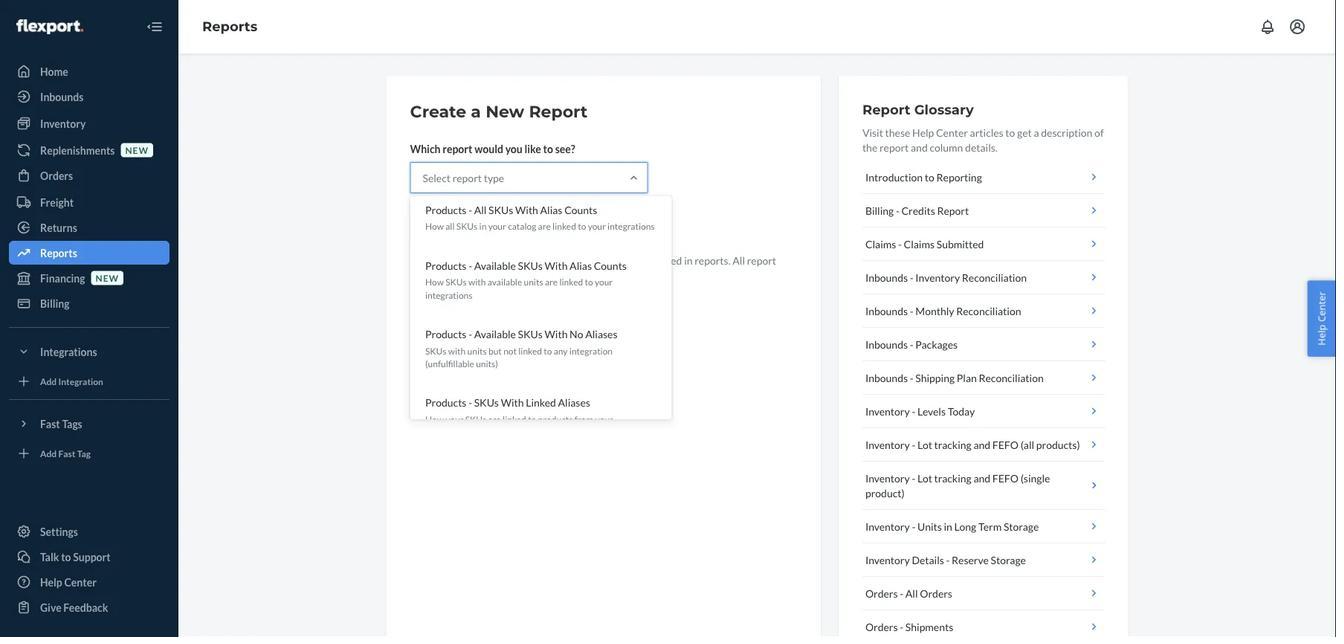Task type: locate. For each thing, give the bounding box(es) containing it.
help
[[913, 126, 934, 139], [1315, 325, 1329, 346], [40, 576, 62, 589]]

1 tracking from the top
[[935, 438, 972, 451]]

details
[[912, 554, 944, 566]]

be
[[628, 254, 639, 267]]

units down for
[[524, 277, 543, 288]]

0 horizontal spatial billing
[[40, 297, 70, 310]]

available
[[474, 259, 516, 272], [474, 328, 516, 341]]

available up but
[[474, 328, 516, 341]]

- for inventory - units in long term storage
[[912, 520, 916, 533]]

lot down inventory - levels today
[[918, 438, 933, 451]]

in left long
[[944, 520, 953, 533]]

like
[[525, 142, 541, 155]]

units
[[524, 277, 543, 288], [467, 345, 487, 356]]

home link
[[9, 60, 170, 83]]

tracking down inventory - lot tracking and fefo (all products)
[[935, 472, 972, 485]]

1 vertical spatial all
[[733, 254, 745, 267]]

support
[[73, 551, 111, 563]]

1 vertical spatial tracking
[[935, 472, 972, 485]]

0 vertical spatial a
[[471, 102, 481, 122]]

with inside products - available skus with alias counts how skus with available units are linked to your integrations
[[468, 277, 486, 288]]

0 vertical spatial integrations
[[607, 221, 655, 232]]

0 vertical spatial reconciliation
[[962, 271, 1027, 284]]

add
[[40, 376, 57, 387], [40, 448, 57, 459]]

visit these help center articles to get a description of the report and column details.
[[863, 126, 1104, 154]]

add down fast tags
[[40, 448, 57, 459]]

storage inside button
[[1004, 520, 1039, 533]]

1 vertical spatial counts
[[594, 259, 627, 272]]

add left integration at the left of page
[[40, 376, 57, 387]]

create report
[[423, 220, 488, 232]]

- for products - available skus with no aliases skus with units but not linked to any integration (unfulfillable units)
[[468, 328, 472, 341]]

- left credits
[[896, 204, 900, 217]]

1 vertical spatial add
[[40, 448, 57, 459]]

orders up freight
[[40, 169, 73, 182]]

linked inside products - available skus with alias counts how skus with available units are linked to your integrations
[[559, 277, 583, 288]]

new up the orders link
[[125, 145, 149, 155]]

1 vertical spatial available
[[474, 328, 516, 341]]

a
[[471, 102, 481, 122], [1034, 126, 1039, 139]]

reflected
[[641, 254, 682, 267]]

orders down 'orders - all orders'
[[866, 621, 898, 633]]

create up may
[[423, 220, 455, 232]]

with inside the products - all skus with alias counts how all skus in your catalog are linked to your integrations
[[515, 203, 538, 216]]

1 horizontal spatial units
[[524, 277, 543, 288]]

fefo left (single
[[993, 472, 1019, 485]]

1 horizontal spatial reports
[[202, 18, 258, 35]]

1 vertical spatial and
[[974, 438, 991, 451]]

- left units
[[912, 520, 916, 533]]

create report button
[[410, 211, 500, 241]]

units
[[918, 520, 942, 533]]

0 horizontal spatial report
[[529, 102, 588, 122]]

products for products - skus with linked aliases
[[425, 397, 466, 409]]

inventory down inventory - levels today
[[866, 438, 910, 451]]

1 vertical spatial units
[[467, 345, 487, 356]]

integrations inside products - available skus with alias counts how skus with available units are linked to your integrations
[[425, 290, 472, 300]]

all right reports. on the top
[[733, 254, 745, 267]]

0 vertical spatial reports
[[202, 18, 258, 35]]

storage right "reserve" at bottom right
[[991, 554, 1026, 566]]

report for create report
[[457, 220, 488, 232]]

billing for billing
[[40, 297, 70, 310]]

0 vertical spatial center
[[936, 126, 968, 139]]

4 products from the top
[[425, 397, 466, 409]]

lot inside inventory - lot tracking and fefo (single product)
[[918, 472, 933, 485]]

create up which
[[410, 102, 466, 122]]

report for which report would you like to see?
[[443, 142, 473, 155]]

to left get
[[1006, 126, 1016, 139]]

inventory for inventory
[[40, 117, 86, 130]]

- left monthly at the right of page
[[910, 305, 914, 317]]

inbounds - monthly reconciliation
[[866, 305, 1022, 317]]

0 vertical spatial tracking
[[935, 438, 972, 451]]

1 vertical spatial storage
[[991, 554, 1026, 566]]

today
[[948, 405, 975, 418]]

1 vertical spatial billing
[[40, 297, 70, 310]]

products for products - all skus with alias counts
[[425, 203, 466, 216]]

2 fefo from the top
[[993, 472, 1019, 485]]

counts inside products - available skus with alias counts how skus with available units are linked to your integrations
[[594, 259, 627, 272]]

1 horizontal spatial alias
[[569, 259, 592, 272]]

inventory inside inventory - levels today button
[[866, 405, 910, 418]]

integrations inside the products - all skus with alias counts how all skus in your catalog are linked to your integrations
[[607, 221, 655, 232]]

new up the billing link
[[96, 273, 119, 283]]

0 horizontal spatial new
[[96, 273, 119, 283]]

to down 'information'
[[585, 277, 593, 288]]

- down billing - credits report
[[898, 238, 902, 250]]

- right take
[[468, 259, 472, 272]]

may
[[419, 254, 438, 267]]

integrations down fields
[[425, 290, 472, 300]]

0 vertical spatial new
[[125, 145, 149, 155]]

1 vertical spatial help
[[1315, 325, 1329, 346]]

report left type
[[453, 171, 482, 184]]

1 horizontal spatial claims
[[904, 238, 935, 250]]

- inside products - skus with linked aliases how your skus are linked to products from your integrations
[[468, 397, 472, 409]]

with right for
[[544, 259, 567, 272]]

products inside the products - all skus with alias counts how all skus in your catalog are linked to your integrations
[[425, 203, 466, 216]]

inventory left levels
[[866, 405, 910, 418]]

0 vertical spatial create
[[410, 102, 466, 122]]

report for billing - credits report
[[937, 204, 969, 217]]

report down these
[[880, 141, 909, 154]]

all inside the products - all skus with alias counts how all skus in your catalog are linked to your integrations
[[474, 203, 486, 216]]

report inside it may take up to 2 hours for new information to be reflected in reports. all report time fields are in universal time (utc).
[[747, 254, 777, 267]]

fast inside fast tags dropdown button
[[40, 418, 60, 430]]

home
[[40, 65, 68, 78]]

freight
[[40, 196, 74, 209]]

inventory inside inventory - lot tracking and fefo (single product)
[[866, 472, 910, 485]]

type
[[484, 171, 504, 184]]

1 horizontal spatial help center
[[1315, 292, 1329, 346]]

2 horizontal spatial all
[[906, 587, 918, 600]]

report inside button
[[937, 204, 969, 217]]

not
[[503, 345, 517, 356]]

1 vertical spatial new
[[539, 254, 558, 267]]

claims - claims submitted button
[[863, 228, 1105, 261]]

(single
[[1021, 472, 1050, 485]]

how down (unfulfillable
[[425, 414, 444, 425]]

with down up
[[468, 277, 486, 288]]

1 vertical spatial alias
[[569, 259, 592, 272]]

linked up 'information'
[[552, 221, 576, 232]]

0 horizontal spatial with
[[448, 345, 465, 356]]

alias up 'information'
[[540, 203, 562, 216]]

0 vertical spatial alias
[[540, 203, 562, 216]]

2 vertical spatial new
[[96, 273, 119, 283]]

billing - credits report
[[866, 204, 969, 217]]

get
[[1018, 126, 1032, 139]]

2 add from the top
[[40, 448, 57, 459]]

tracking down today
[[935, 438, 972, 451]]

your down 'information'
[[595, 277, 613, 288]]

0 horizontal spatial all
[[474, 203, 486, 216]]

1 vertical spatial lot
[[918, 472, 933, 485]]

- for billing - credits report
[[896, 204, 900, 217]]

0 vertical spatial how
[[425, 221, 444, 232]]

billing inside button
[[866, 204, 894, 217]]

help center link
[[9, 570, 170, 594]]

inbounds for inbounds - packages
[[866, 338, 908, 351]]

report
[[863, 101, 911, 118], [529, 102, 588, 122], [937, 204, 969, 217]]

report up select report type
[[443, 142, 473, 155]]

- right details
[[946, 554, 950, 566]]

units inside products - available skus with no aliases skus with units but not linked to any integration (unfulfillable units)
[[467, 345, 487, 356]]

1 horizontal spatial with
[[468, 277, 486, 288]]

claims down credits
[[904, 238, 935, 250]]

and left the column
[[911, 141, 928, 154]]

to inside the products - all skus with alias counts how all skus in your catalog are linked to your integrations
[[578, 221, 586, 232]]

0 horizontal spatial reports
[[40, 247, 77, 259]]

inventory down product)
[[866, 520, 910, 533]]

2 available from the top
[[474, 328, 516, 341]]

report for select report type
[[453, 171, 482, 184]]

products inside products - skus with linked aliases how your skus are linked to products from your integrations
[[425, 397, 466, 409]]

0 horizontal spatial units
[[467, 345, 487, 356]]

1 available from the top
[[474, 259, 516, 272]]

are inside the products - all skus with alias counts how all skus in your catalog are linked to your integrations
[[538, 221, 551, 232]]

available inside products - available skus with alias counts how skus with available units are linked to your integrations
[[474, 259, 516, 272]]

alias inside products - available skus with alias counts how skus with available units are linked to your integrations
[[569, 259, 592, 272]]

tracking for (single
[[935, 472, 972, 485]]

how inside the products - all skus with alias counts how all skus in your catalog are linked to your integrations
[[425, 221, 444, 232]]

- inside products - available skus with alias counts how skus with available units are linked to your integrations
[[468, 259, 472, 272]]

- for inbounds - inventory reconciliation
[[910, 271, 914, 284]]

products inside products - available skus with alias counts how skus with available units are linked to your integrations
[[425, 259, 466, 272]]

0 vertical spatial and
[[911, 141, 928, 154]]

0 vertical spatial reports link
[[202, 18, 258, 35]]

2 vertical spatial center
[[64, 576, 97, 589]]

and inside visit these help center articles to get a description of the report and column details.
[[911, 141, 928, 154]]

orders for orders
[[40, 169, 73, 182]]

1 vertical spatial integrations
[[425, 290, 472, 300]]

0 vertical spatial aliases
[[585, 328, 617, 341]]

tag
[[77, 448, 91, 459]]

orders - all orders
[[866, 587, 953, 600]]

1 horizontal spatial new
[[125, 145, 149, 155]]

- left shipments in the bottom right of the page
[[900, 621, 904, 633]]

counts inside the products - all skus with alias counts how all skus in your catalog are linked to your integrations
[[564, 203, 597, 216]]

orders
[[40, 169, 73, 182], [866, 587, 898, 600], [920, 587, 953, 600], [866, 621, 898, 633]]

with inside products - skus with linked aliases how your skus are linked to products from your integrations
[[501, 397, 524, 409]]

1 vertical spatial aliases
[[558, 397, 590, 409]]

tracking
[[935, 438, 972, 451], [935, 472, 972, 485]]

1 lot from the top
[[918, 438, 933, 451]]

1 vertical spatial reports link
[[9, 241, 170, 265]]

- left levels
[[912, 405, 916, 418]]

1 claims from the left
[[866, 238, 896, 250]]

add integration
[[40, 376, 103, 387]]

products - all skus with alias counts how all skus in your catalog are linked to your integrations
[[425, 203, 655, 232]]

reconciliation for inbounds - monthly reconciliation
[[957, 305, 1022, 317]]

available inside products - available skus with no aliases skus with units but not linked to any integration (unfulfillable units)
[[474, 328, 516, 341]]

2 products from the top
[[425, 259, 466, 272]]

these
[[886, 126, 911, 139]]

inbounds left 'packages'
[[866, 338, 908, 351]]

help inside button
[[1315, 325, 1329, 346]]

1 horizontal spatial all
[[733, 254, 745, 267]]

lot
[[918, 438, 933, 451], [918, 472, 933, 485]]

new for replenishments
[[125, 145, 149, 155]]

- for orders - all orders
[[900, 587, 904, 600]]

center inside visit these help center articles to get a description of the report and column details.
[[936, 126, 968, 139]]

alias right time
[[569, 259, 592, 272]]

0 vertical spatial billing
[[866, 204, 894, 217]]

0 vertical spatial counts
[[564, 203, 597, 216]]

1 fefo from the top
[[993, 438, 1019, 451]]

fast inside add fast tag link
[[58, 448, 75, 459]]

fast
[[40, 418, 60, 430], [58, 448, 75, 459]]

0 horizontal spatial help center
[[40, 576, 97, 589]]

reconciliation down 'inbounds - packages' button
[[979, 372, 1044, 384]]

products)
[[1037, 438, 1080, 451]]

report inside button
[[457, 220, 488, 232]]

1 horizontal spatial help
[[913, 126, 934, 139]]

column
[[930, 141, 963, 154]]

aliases up from on the bottom left
[[558, 397, 590, 409]]

feedback
[[63, 601, 108, 614]]

inventory up product)
[[866, 472, 910, 485]]

1 add from the top
[[40, 376, 57, 387]]

a right get
[[1034, 126, 1039, 139]]

1 horizontal spatial report
[[863, 101, 911, 118]]

1 vertical spatial fefo
[[993, 472, 1019, 485]]

- up create report
[[468, 203, 472, 216]]

1 vertical spatial help center
[[40, 576, 97, 589]]

open account menu image
[[1289, 18, 1307, 36]]

in inside the products - all skus with alias counts how all skus in your catalog are linked to your integrations
[[479, 221, 486, 232]]

inventory up 'orders - all orders'
[[866, 554, 910, 566]]

inbounds for inbounds - monthly reconciliation
[[866, 305, 908, 317]]

inventory
[[40, 117, 86, 130], [916, 271, 960, 284], [866, 405, 910, 418], [866, 438, 910, 451], [866, 472, 910, 485], [866, 520, 910, 533], [866, 554, 910, 566]]

0 vertical spatial available
[[474, 259, 516, 272]]

2 vertical spatial all
[[906, 587, 918, 600]]

counts left be
[[594, 259, 627, 272]]

linked down the linked
[[502, 414, 526, 425]]

your up 'information'
[[588, 221, 606, 232]]

claims down billing - credits report
[[866, 238, 896, 250]]

how
[[425, 221, 444, 232], [425, 277, 444, 288], [425, 414, 444, 425]]

products inside products - available skus with no aliases skus with units but not linked to any integration (unfulfillable units)
[[425, 328, 466, 341]]

0 vertical spatial add
[[40, 376, 57, 387]]

to down the linked
[[528, 414, 536, 425]]

2 lot from the top
[[918, 472, 933, 485]]

new
[[125, 145, 149, 155], [539, 254, 558, 267], [96, 273, 119, 283]]

inbounds down inbounds - packages
[[866, 372, 908, 384]]

2 vertical spatial help
[[40, 576, 62, 589]]

how inside products - available skus with alias counts how skus with available units are linked to your integrations
[[425, 277, 444, 288]]

2 horizontal spatial report
[[937, 204, 969, 217]]

inbounds link
[[9, 85, 170, 109]]

inbounds up inbounds - packages
[[866, 305, 908, 317]]

financing
[[40, 272, 85, 284]]

alias inside the products - all skus with alias counts how all skus in your catalog are linked to your integrations
[[540, 203, 562, 216]]

reporting
[[937, 171, 982, 183]]

- down claims - claims submitted
[[910, 271, 914, 284]]

2 horizontal spatial new
[[539, 254, 558, 267]]

introduction to reporting button
[[863, 161, 1105, 194]]

0 vertical spatial with
[[468, 277, 486, 288]]

integrations down (unfulfillable
[[425, 427, 472, 438]]

2 tracking from the top
[[935, 472, 972, 485]]

- for products - skus with linked aliases how your skus are linked to products from your integrations
[[468, 397, 472, 409]]

and down inventory - levels today button on the right of page
[[974, 438, 991, 451]]

- left shipping
[[910, 372, 914, 384]]

description
[[1041, 126, 1093, 139]]

1 how from the top
[[425, 221, 444, 232]]

new up time
[[539, 254, 558, 267]]

to inside button
[[925, 171, 935, 183]]

inventory inside inventory details - reserve storage 'button'
[[866, 554, 910, 566]]

counts up 'information'
[[564, 203, 597, 216]]

products - available skus with alias counts how skus with available units are linked to your integrations
[[425, 259, 627, 300]]

all up create report
[[474, 203, 486, 216]]

all
[[474, 203, 486, 216], [733, 254, 745, 267], [906, 587, 918, 600]]

with up the any
[[544, 328, 567, 341]]

all for products
[[474, 203, 486, 216]]

long
[[955, 520, 977, 533]]

- for inventory - levels today
[[912, 405, 916, 418]]

1 products from the top
[[425, 203, 466, 216]]

new inside it may take up to 2 hours for new information to be reflected in reports. all report time fields are in universal time (utc).
[[539, 254, 558, 267]]

to inside visit these help center articles to get a description of the report and column details.
[[1006, 126, 1016, 139]]

available for products - available skus with no aliases
[[474, 328, 516, 341]]

report down reporting
[[937, 204, 969, 217]]

storage right term
[[1004, 520, 1039, 533]]

with up (unfulfillable
[[448, 345, 465, 356]]

linked down 'information'
[[559, 277, 583, 288]]

- left 'packages'
[[910, 338, 914, 351]]

your inside products - available skus with alias counts how skus with available units are linked to your integrations
[[595, 277, 613, 288]]

0 vertical spatial fefo
[[993, 438, 1019, 451]]

inbounds - inventory reconciliation button
[[863, 261, 1105, 295]]

with for products - all skus with alias counts
[[515, 203, 538, 216]]

add for add integration
[[40, 376, 57, 387]]

available for products - available skus with alias counts
[[474, 259, 516, 272]]

2 horizontal spatial help
[[1315, 325, 1329, 346]]

with left the linked
[[501, 397, 524, 409]]

- inside the products - all skus with alias counts how all skus in your catalog are linked to your integrations
[[468, 203, 472, 216]]

inventory inside inventory - units in long term storage button
[[866, 520, 910, 533]]

linked
[[552, 221, 576, 232], [559, 277, 583, 288], [518, 345, 542, 356], [502, 414, 526, 425]]

inventory - lot tracking and fefo (single product)
[[866, 472, 1050, 499]]

inbounds down claims - claims submitted
[[866, 271, 908, 284]]

reconciliation down claims - claims submitted 'button'
[[962, 271, 1027, 284]]

2 how from the top
[[425, 277, 444, 288]]

products for products - available skus with alias counts
[[425, 259, 466, 272]]

0 vertical spatial units
[[524, 277, 543, 288]]

orders inside button
[[866, 621, 898, 633]]

report up these
[[863, 101, 911, 118]]

available up available
[[474, 259, 516, 272]]

units up units)
[[467, 345, 487, 356]]

and down inventory - lot tracking and fefo (all products) button at the right bottom of the page
[[974, 472, 991, 485]]

aliases up integration
[[585, 328, 617, 341]]

reports link
[[202, 18, 258, 35], [9, 241, 170, 265]]

- inside products - available skus with no aliases skus with units but not linked to any integration (unfulfillable units)
[[468, 328, 472, 341]]

fast left tag
[[58, 448, 75, 459]]

but
[[488, 345, 502, 356]]

0 vertical spatial help
[[913, 126, 934, 139]]

units inside products - available skus with alias counts how skus with available units are linked to your integrations
[[524, 277, 543, 288]]

inventory details - reserve storage
[[866, 554, 1026, 566]]

0 horizontal spatial claims
[[866, 238, 896, 250]]

it may take up to 2 hours for new information to be reflected in reports. all report time fields are in universal time (utc).
[[410, 254, 777, 282]]

settings link
[[9, 520, 170, 544]]

inbounds
[[40, 90, 84, 103], [866, 271, 908, 284], [866, 305, 908, 317], [866, 338, 908, 351], [866, 372, 908, 384]]

inventory inside inventory - lot tracking and fefo (all products) button
[[866, 438, 910, 451]]

0 horizontal spatial a
[[471, 102, 481, 122]]

1 horizontal spatial billing
[[866, 204, 894, 217]]

all up orders - shipments
[[906, 587, 918, 600]]

storage inside 'button'
[[991, 554, 1026, 566]]

1 vertical spatial fast
[[58, 448, 75, 459]]

skus
[[488, 203, 513, 216], [456, 221, 477, 232], [518, 259, 542, 272], [445, 277, 467, 288], [518, 328, 542, 341], [425, 345, 446, 356], [474, 397, 499, 409], [465, 414, 486, 425]]

1 vertical spatial reconciliation
[[957, 305, 1022, 317]]

billing link
[[9, 292, 170, 315]]

- for inbounds - packages
[[910, 338, 914, 351]]

0 vertical spatial lot
[[918, 438, 933, 451]]

aliases
[[585, 328, 617, 341], [558, 397, 590, 409]]

fefo left (all on the right of page
[[993, 438, 1019, 451]]

0 vertical spatial all
[[474, 203, 486, 216]]

tracking for (all
[[935, 438, 972, 451]]

reports
[[202, 18, 258, 35], [40, 247, 77, 259]]

inventory for inventory details - reserve storage
[[866, 554, 910, 566]]

2 horizontal spatial center
[[1315, 292, 1329, 322]]

reconciliation down inbounds - inventory reconciliation button
[[957, 305, 1022, 317]]

for
[[523, 254, 537, 267]]

inventory for inventory - lot tracking and fefo (single product)
[[866, 472, 910, 485]]

a inside visit these help center articles to get a description of the report and column details.
[[1034, 126, 1039, 139]]

visit
[[863, 126, 884, 139]]

- for inventory - lot tracking and fefo (all products)
[[912, 438, 916, 451]]

report right reports. on the top
[[747, 254, 777, 267]]

1 vertical spatial a
[[1034, 126, 1039, 139]]

0 vertical spatial storage
[[1004, 520, 1039, 533]]

orders up shipments in the bottom right of the page
[[920, 587, 953, 600]]

fefo
[[993, 438, 1019, 451], [993, 472, 1019, 485]]

tracking inside inventory - lot tracking and fefo (single product)
[[935, 472, 972, 485]]

report right all
[[457, 220, 488, 232]]

1 vertical spatial create
[[423, 220, 455, 232]]

1 vertical spatial with
[[448, 345, 465, 356]]

2 vertical spatial how
[[425, 414, 444, 425]]

all inside orders - all orders button
[[906, 587, 918, 600]]

create inside button
[[423, 220, 455, 232]]

with for products - available skus with no aliases
[[544, 328, 567, 341]]

0 horizontal spatial alias
[[540, 203, 562, 216]]

a left new
[[471, 102, 481, 122]]

flexport logo image
[[16, 19, 83, 34]]

1 horizontal spatial a
[[1034, 126, 1039, 139]]

linked right not
[[518, 345, 542, 356]]

how left all
[[425, 221, 444, 232]]

fefo inside inventory - lot tracking and fefo (single product)
[[993, 472, 1019, 485]]

fefo for (single
[[993, 472, 1019, 485]]

2 vertical spatial integrations
[[425, 427, 472, 438]]

submitted
[[937, 238, 984, 250]]

- down (unfulfillable
[[468, 397, 472, 409]]

products
[[538, 414, 573, 425]]

- inside inventory - lot tracking and fefo (single product)
[[912, 472, 916, 485]]

integrations inside products - skus with linked aliases how your skus are linked to products from your integrations
[[425, 427, 472, 438]]

inbounds down home
[[40, 90, 84, 103]]

help center inside help center button
[[1315, 292, 1329, 346]]

3 products from the top
[[425, 328, 466, 341]]

inventory - units in long term storage button
[[863, 510, 1105, 544]]

fast left tags at the bottom left of page
[[40, 418, 60, 430]]

integrations button
[[9, 340, 170, 364]]

how inside products - skus with linked aliases how your skus are linked to products from your integrations
[[425, 414, 444, 425]]

1 vertical spatial how
[[425, 277, 444, 288]]

1 horizontal spatial center
[[936, 126, 968, 139]]

returns link
[[9, 216, 170, 239]]

report up see?
[[529, 102, 588, 122]]

- up inventory - units in long term storage at the right bottom of page
[[912, 472, 916, 485]]

orders up orders - shipments
[[866, 587, 898, 600]]

2 vertical spatial and
[[974, 472, 991, 485]]

give feedback button
[[9, 596, 170, 620]]

lot up units
[[918, 472, 933, 485]]

orders for orders - shipments
[[866, 621, 898, 633]]

inventory - lot tracking and fefo (all products) button
[[863, 428, 1105, 462]]

with inside products - available skus with alias counts how skus with available units are linked to your integrations
[[544, 259, 567, 272]]

how for products - available skus with alias counts
[[425, 277, 444, 288]]

1 vertical spatial center
[[1315, 292, 1329, 322]]

and inside inventory - lot tracking and fefo (single product)
[[974, 472, 991, 485]]

0 vertical spatial help center
[[1315, 292, 1329, 346]]

inventory link
[[9, 112, 170, 135]]

0 vertical spatial fast
[[40, 418, 60, 430]]

with inside products - available skus with no aliases skus with units but not linked to any integration (unfulfillable units)
[[544, 328, 567, 341]]

3 how from the top
[[425, 414, 444, 425]]

inventory inside "inventory" link
[[40, 117, 86, 130]]

linked inside the products - all skus with alias counts how all skus in your catalog are linked to your integrations
[[552, 221, 576, 232]]

1 vertical spatial reports
[[40, 247, 77, 259]]

alias
[[540, 203, 562, 216], [569, 259, 592, 272]]



Task type: vqa. For each thing, say whether or not it's contained in the screenshot.
"count"
no



Task type: describe. For each thing, give the bounding box(es) containing it.
reserve
[[952, 554, 989, 566]]

linked
[[526, 397, 556, 409]]

billing for billing - credits report
[[866, 204, 894, 217]]

0 horizontal spatial help
[[40, 576, 62, 589]]

counts for products - all skus with alias counts
[[564, 203, 597, 216]]

orders - shipments button
[[863, 611, 1105, 637]]

to inside products - skus with linked aliases how your skus are linked to products from your integrations
[[528, 414, 536, 425]]

your down (unfulfillable
[[445, 414, 463, 425]]

articles
[[970, 126, 1004, 139]]

lot for inventory - lot tracking and fefo (single product)
[[918, 472, 933, 485]]

from
[[574, 414, 593, 425]]

reconciliation for inbounds - inventory reconciliation
[[962, 271, 1027, 284]]

to inside 'button'
[[61, 551, 71, 563]]

to right like
[[543, 142, 553, 155]]

counts for products - available skus with alias counts
[[594, 259, 627, 272]]

it
[[410, 254, 417, 267]]

available
[[487, 277, 522, 288]]

and for inventory - lot tracking and fefo (single product)
[[974, 472, 991, 485]]

orders - shipments
[[866, 621, 954, 633]]

take
[[440, 254, 460, 267]]

products - available skus with no aliases skus with units but not linked to any integration (unfulfillable units)
[[425, 328, 617, 369]]

help center inside help center link
[[40, 576, 97, 589]]

time
[[410, 269, 431, 282]]

aliases inside products - skus with linked aliases how your skus are linked to products from your integrations
[[558, 397, 590, 409]]

- for orders - shipments
[[900, 621, 904, 633]]

lot for inventory - lot tracking and fefo (all products)
[[918, 438, 933, 451]]

alias for products - all skus with alias counts
[[540, 203, 562, 216]]

with inside products - available skus with no aliases skus with units but not linked to any integration (unfulfillable units)
[[448, 345, 465, 356]]

returns
[[40, 221, 77, 234]]

- for products - all skus with alias counts how all skus in your catalog are linked to your integrations
[[468, 203, 472, 216]]

reports.
[[695, 254, 731, 267]]

fast tags
[[40, 418, 82, 430]]

how for products - all skus with alias counts
[[425, 221, 444, 232]]

inventory inside inbounds - inventory reconciliation button
[[916, 271, 960, 284]]

2 vertical spatial reconciliation
[[979, 372, 1044, 384]]

inbounds for inbounds - shipping plan reconciliation
[[866, 372, 908, 384]]

new for financing
[[96, 273, 119, 283]]

talk to support button
[[9, 545, 170, 569]]

inventory for inventory - lot tracking and fefo (all products)
[[866, 438, 910, 451]]

report for create a new report
[[529, 102, 588, 122]]

monthly
[[916, 305, 955, 317]]

all inside it may take up to 2 hours for new information to be reflected in reports. all report time fields are in universal time (utc).
[[733, 254, 745, 267]]

your left catalog
[[488, 221, 506, 232]]

product)
[[866, 487, 905, 499]]

all
[[445, 221, 454, 232]]

levels
[[918, 405, 946, 418]]

to inside products - available skus with alias counts how skus with available units are linked to your integrations
[[585, 277, 593, 288]]

and for inventory - lot tracking and fefo (all products)
[[974, 438, 991, 451]]

inventory for inventory - levels today
[[866, 405, 910, 418]]

add fast tag link
[[9, 442, 170, 466]]

1 horizontal spatial reports link
[[202, 18, 258, 35]]

products for products - available skus with no aliases
[[425, 328, 466, 341]]

introduction
[[866, 171, 923, 183]]

- for inventory - lot tracking and fefo (single product)
[[912, 472, 916, 485]]

(utc).
[[557, 269, 586, 282]]

orders - all orders button
[[863, 577, 1105, 611]]

inventory - lot tracking and fefo (single product) button
[[863, 462, 1105, 510]]

catalog
[[508, 221, 536, 232]]

claims - claims submitted
[[866, 238, 984, 250]]

inbounds for inbounds
[[40, 90, 84, 103]]

inventory for inventory - units in long term storage
[[866, 520, 910, 533]]

center inside button
[[1315, 292, 1329, 322]]

see?
[[555, 142, 575, 155]]

you
[[505, 142, 523, 155]]

integration
[[569, 345, 613, 356]]

(all
[[1021, 438, 1035, 451]]

inventory - units in long term storage
[[866, 520, 1039, 533]]

open notifications image
[[1259, 18, 1277, 36]]

credits
[[902, 204, 935, 217]]

report inside visit these help center articles to get a description of the report and column details.
[[880, 141, 909, 154]]

create for create a new report
[[410, 102, 466, 122]]

aliases inside products - available skus with no aliases skus with units but not linked to any integration (unfulfillable units)
[[585, 328, 617, 341]]

shipments
[[906, 621, 954, 633]]

help center button
[[1308, 281, 1337, 357]]

replenishments
[[40, 144, 115, 157]]

to left be
[[616, 254, 626, 267]]

introduction to reporting
[[866, 171, 982, 183]]

to left 2
[[476, 254, 485, 267]]

freight link
[[9, 190, 170, 214]]

are inside products - skus with linked aliases how your skus are linked to products from your integrations
[[488, 414, 501, 425]]

no
[[569, 328, 583, 341]]

report glossary
[[863, 101, 974, 118]]

which report would you like to see?
[[410, 142, 575, 155]]

inbounds - packages
[[866, 338, 958, 351]]

are inside products - available skus with alias counts how skus with available units are linked to your integrations
[[545, 277, 558, 288]]

settings
[[40, 525, 78, 538]]

inventory - levels today
[[866, 405, 975, 418]]

time
[[532, 269, 555, 282]]

give feedback
[[40, 601, 108, 614]]

in left available
[[476, 269, 485, 282]]

in left reports. on the top
[[684, 254, 693, 267]]

inventory - lot tracking and fefo (all products)
[[866, 438, 1080, 451]]

of
[[1095, 126, 1104, 139]]

the
[[863, 141, 878, 154]]

universal
[[487, 269, 530, 282]]

give
[[40, 601, 61, 614]]

linked inside products - skus with linked aliases how your skus are linked to products from your integrations
[[502, 414, 526, 425]]

select
[[423, 171, 451, 184]]

glossary
[[915, 101, 974, 118]]

orders link
[[9, 164, 170, 187]]

create for create report
[[423, 220, 455, 232]]

your right from on the bottom left
[[595, 414, 613, 425]]

- for claims - claims submitted
[[898, 238, 902, 250]]

- for inbounds - shipping plan reconciliation
[[910, 372, 914, 384]]

packages
[[916, 338, 958, 351]]

select report type
[[423, 171, 504, 184]]

to inside products - available skus with no aliases skus with units but not linked to any integration (unfulfillable units)
[[544, 345, 552, 356]]

inbounds - inventory reconciliation
[[866, 271, 1027, 284]]

in inside button
[[944, 520, 953, 533]]

linked inside products - available skus with no aliases skus with units but not linked to any integration (unfulfillable units)
[[518, 345, 542, 356]]

which
[[410, 142, 441, 155]]

term
[[979, 520, 1002, 533]]

are inside it may take up to 2 hours for new information to be reflected in reports. all report time fields are in universal time (utc).
[[459, 269, 474, 282]]

units)
[[476, 358, 498, 369]]

inbounds - shipping plan reconciliation button
[[863, 361, 1105, 395]]

any
[[554, 345, 567, 356]]

orders for orders - all orders
[[866, 587, 898, 600]]

- for products - available skus with alias counts how skus with available units are linked to your integrations
[[468, 259, 472, 272]]

inbounds - shipping plan reconciliation
[[866, 372, 1044, 384]]

inventory details - reserve storage button
[[863, 544, 1105, 577]]

create a new report
[[410, 102, 588, 122]]

fast tags button
[[9, 412, 170, 436]]

tags
[[62, 418, 82, 430]]

alias for products - available skus with alias counts
[[569, 259, 592, 272]]

products - skus with linked aliases how your skus are linked to products from your integrations
[[425, 397, 613, 438]]

0 horizontal spatial reports link
[[9, 241, 170, 265]]

close navigation image
[[146, 18, 164, 36]]

inbounds - monthly reconciliation button
[[863, 295, 1105, 328]]

all for orders
[[906, 587, 918, 600]]

- for inbounds - monthly reconciliation
[[910, 305, 914, 317]]

help inside visit these help center articles to get a description of the report and column details.
[[913, 126, 934, 139]]

billing - credits report button
[[863, 194, 1105, 228]]

fefo for (all
[[993, 438, 1019, 451]]

shipping
[[916, 372, 955, 384]]

details.
[[965, 141, 998, 154]]

integration
[[58, 376, 103, 387]]

with for products - available skus with alias counts
[[544, 259, 567, 272]]

talk to support
[[40, 551, 111, 563]]

up
[[462, 254, 474, 267]]

hours
[[495, 254, 521, 267]]

add for add fast tag
[[40, 448, 57, 459]]

inbounds - packages button
[[863, 328, 1105, 361]]

inbounds for inbounds - inventory reconciliation
[[866, 271, 908, 284]]

2 claims from the left
[[904, 238, 935, 250]]

0 horizontal spatial center
[[64, 576, 97, 589]]



